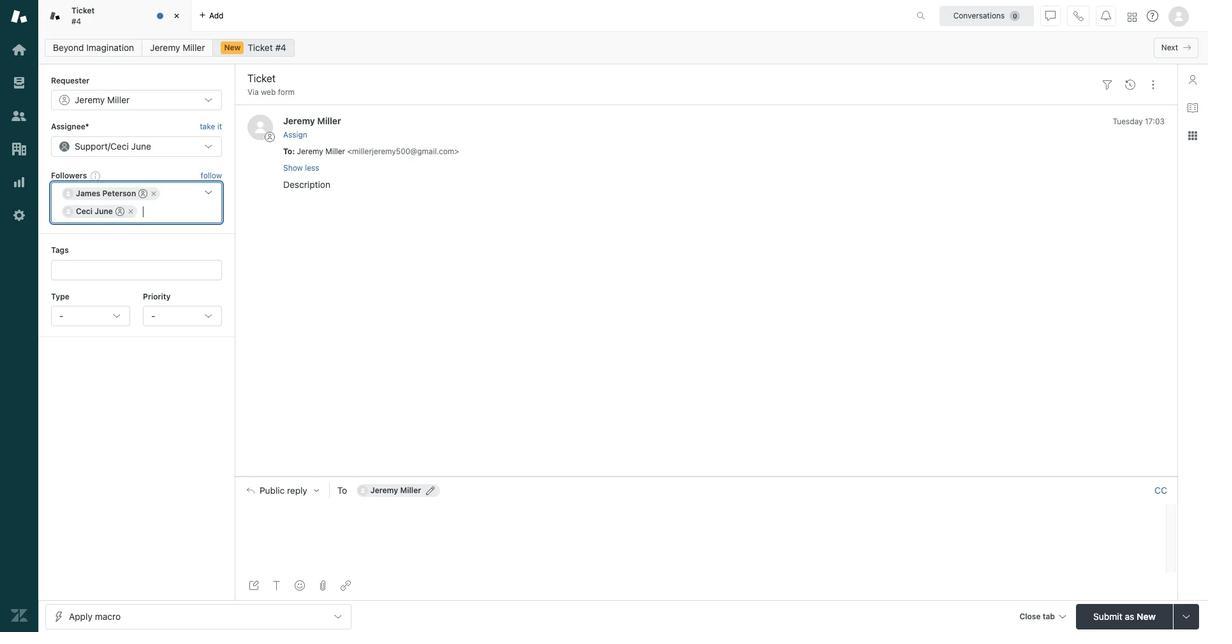 Task type: locate. For each thing, give the bounding box(es) containing it.
- down priority
[[151, 311, 155, 322]]

ceci inside 'assignee*' 'element'
[[110, 141, 129, 152]]

remove image up 'followers' field
[[150, 190, 158, 198]]

jeremy miller down requester
[[75, 95, 130, 106]]

0 horizontal spatial -
[[59, 311, 63, 322]]

user is an agent image inside ceci june option
[[115, 207, 124, 216]]

/
[[108, 141, 110, 152]]

Tuesday 17:03 text field
[[1113, 117, 1165, 127]]

avatar image
[[248, 115, 273, 141]]

displays possible ticket submission types image
[[1182, 612, 1192, 622]]

ticket inside tab
[[71, 6, 95, 15]]

2 vertical spatial jeremy miller
[[371, 486, 421, 496]]

apply
[[69, 612, 92, 622]]

remove image
[[150, 190, 158, 198], [127, 208, 135, 216]]

tab
[[38, 0, 191, 32]]

0 horizontal spatial ticket #4
[[71, 6, 95, 26]]

zendesk products image
[[1128, 12, 1137, 21]]

#4 up form
[[275, 42, 286, 53]]

assign
[[283, 130, 307, 140]]

0 horizontal spatial #4
[[71, 16, 81, 26]]

miller up support / ceci june
[[107, 95, 130, 106]]

- down type
[[59, 311, 63, 322]]

ticket #4 up beyond imagination
[[71, 6, 95, 26]]

1 horizontal spatial to
[[337, 485, 347, 496]]

0 horizontal spatial jeremy miller link
[[142, 39, 213, 57]]

add button
[[191, 0, 231, 31]]

requester element
[[51, 90, 222, 111]]

jeremy miller link up assign
[[283, 116, 341, 127]]

june
[[131, 141, 151, 152], [95, 207, 113, 216]]

1 vertical spatial user is an agent image
[[115, 207, 124, 216]]

ticket up beyond imagination
[[71, 6, 95, 15]]

1 vertical spatial june
[[95, 207, 113, 216]]

-
[[59, 311, 63, 322], [151, 311, 155, 322]]

june down 'james peterson'
[[95, 207, 113, 216]]

to : jeremy miller <millerjeremy500@gmail.com>
[[283, 147, 459, 156]]

jeremy miller
[[150, 42, 205, 53], [75, 95, 130, 106], [371, 486, 421, 496]]

type
[[51, 292, 69, 302]]

remove image inside ceci june option
[[127, 208, 135, 216]]

less
[[305, 163, 319, 173]]

1 horizontal spatial june
[[131, 141, 151, 152]]

1 - from the left
[[59, 311, 63, 322]]

<millerjeremy500@gmail.com>
[[347, 147, 459, 156]]

format text image
[[272, 581, 282, 591]]

Subject field
[[245, 71, 1094, 86]]

james peterson
[[76, 189, 136, 199]]

0 horizontal spatial remove image
[[127, 208, 135, 216]]

0 vertical spatial jeremy miller
[[150, 42, 205, 53]]

miller down close image
[[183, 42, 205, 53]]

new right the as
[[1137, 612, 1156, 622]]

form
[[278, 87, 295, 97]]

- button
[[51, 306, 130, 327], [143, 306, 222, 327]]

- button down priority
[[143, 306, 222, 327]]

hide composer image
[[701, 472, 711, 482]]

0 vertical spatial #4
[[71, 16, 81, 26]]

conversations button
[[940, 5, 1034, 26]]

0 vertical spatial ticket #4
[[71, 6, 95, 26]]

0 vertical spatial new
[[224, 43, 241, 52]]

next button
[[1154, 38, 1199, 58]]

2 - from the left
[[151, 311, 155, 322]]

user is an agent image for james peterson
[[139, 190, 148, 199]]

add
[[209, 11, 224, 20]]

new inside secondary element
[[224, 43, 241, 52]]

miller up less
[[317, 116, 341, 127]]

user is an agent image right peterson
[[139, 190, 148, 199]]

jeremy miller assign
[[283, 116, 341, 140]]

1 horizontal spatial ticket #4
[[248, 42, 286, 53]]

to
[[283, 147, 292, 156], [337, 485, 347, 496]]

views image
[[11, 75, 27, 91]]

jeremy miller for to
[[371, 486, 421, 496]]

tuesday 17:03
[[1113, 117, 1165, 127]]

imagination
[[86, 42, 134, 53]]

organizations image
[[11, 141, 27, 158]]

0 horizontal spatial jeremy miller
[[75, 95, 130, 106]]

jeremy miller right the millerjeremy500@gmail.com "icon"
[[371, 486, 421, 496]]

0 horizontal spatial ceci
[[76, 207, 93, 216]]

public reply button
[[235, 478, 329, 504]]

support / ceci june
[[75, 141, 151, 152]]

jeremy miller down close image
[[150, 42, 205, 53]]

1 vertical spatial ticket
[[248, 42, 273, 53]]

0 vertical spatial user is an agent image
[[139, 190, 148, 199]]

17:03
[[1145, 117, 1165, 127]]

ticket up via
[[248, 42, 273, 53]]

1 vertical spatial jeremy miller
[[75, 95, 130, 106]]

insert emojis image
[[295, 581, 305, 591]]

public
[[260, 486, 285, 496]]

jeremy down requester
[[75, 95, 105, 106]]

1 vertical spatial to
[[337, 485, 347, 496]]

0 horizontal spatial new
[[224, 43, 241, 52]]

admin image
[[11, 207, 27, 224]]

user is an agent image for ceci june
[[115, 207, 124, 216]]

jeremy inside 'link'
[[150, 42, 180, 53]]

1 horizontal spatial remove image
[[150, 190, 158, 198]]

1 horizontal spatial ceci
[[110, 141, 129, 152]]

jeremy
[[150, 42, 180, 53], [75, 95, 105, 106], [283, 116, 315, 127], [297, 147, 323, 156], [371, 486, 398, 496]]

jeremy miller inside requester element
[[75, 95, 130, 106]]

beyond imagination
[[53, 42, 134, 53]]

1 horizontal spatial jeremy miller
[[150, 42, 205, 53]]

#4 inside secondary element
[[275, 42, 286, 53]]

followers
[[51, 171, 87, 180]]

1 vertical spatial #4
[[275, 42, 286, 53]]

- button down type
[[51, 306, 130, 327]]

0 horizontal spatial to
[[283, 147, 292, 156]]

filter image
[[1103, 80, 1113, 90]]

0 vertical spatial june
[[131, 141, 151, 152]]

add attachment image
[[318, 581, 328, 591]]

- button for type
[[51, 306, 130, 327]]

close image
[[170, 10, 183, 22]]

1 vertical spatial remove image
[[127, 208, 135, 216]]

0 vertical spatial jeremy miller link
[[142, 39, 213, 57]]

- button for priority
[[143, 306, 222, 327]]

to left the millerjeremy500@gmail.com "icon"
[[337, 485, 347, 496]]

ceci
[[110, 141, 129, 152], [76, 207, 93, 216]]

take it
[[200, 122, 222, 132]]

draft mode image
[[249, 581, 259, 591]]

0 horizontal spatial ticket
[[71, 6, 95, 15]]

add link (cmd k) image
[[341, 581, 351, 591]]

1 vertical spatial ceci
[[76, 207, 93, 216]]

1 vertical spatial ticket #4
[[248, 42, 286, 53]]

1 - button from the left
[[51, 306, 130, 327]]

ticket inside secondary element
[[248, 42, 273, 53]]

get started image
[[11, 41, 27, 58]]

info on adding followers image
[[91, 171, 101, 181]]

june right /
[[131, 141, 151, 152]]

1 horizontal spatial -
[[151, 311, 155, 322]]

events image
[[1126, 80, 1136, 90]]

1 horizontal spatial new
[[1137, 612, 1156, 622]]

jeremy down close image
[[150, 42, 180, 53]]

priority
[[143, 292, 171, 302]]

to for to
[[337, 485, 347, 496]]

to up show
[[283, 147, 292, 156]]

0 horizontal spatial june
[[95, 207, 113, 216]]

#4 inside the ticket #4
[[71, 16, 81, 26]]

1 horizontal spatial - button
[[143, 306, 222, 327]]

remove image down peterson
[[127, 208, 135, 216]]

close
[[1020, 612, 1041, 622]]

ceci right support
[[110, 141, 129, 152]]

ticket #4 up "web"
[[248, 42, 286, 53]]

reporting image
[[11, 174, 27, 191]]

ticket #4
[[71, 6, 95, 26], [248, 42, 286, 53]]

show less button
[[283, 163, 319, 174]]

millerjeremy500@gmail.com image
[[358, 486, 368, 496]]

1 horizontal spatial ticket
[[248, 42, 273, 53]]

0 horizontal spatial user is an agent image
[[115, 207, 124, 216]]

new down add popup button
[[224, 43, 241, 52]]

junececi7@gmail.com image
[[63, 207, 73, 217]]

#4
[[71, 16, 81, 26], [275, 42, 286, 53]]

apply macro
[[69, 612, 121, 622]]

beyond
[[53, 42, 84, 53]]

1 horizontal spatial user is an agent image
[[139, 190, 148, 199]]

- for type
[[59, 311, 63, 322]]

jeremy inside 'jeremy miller assign'
[[283, 116, 315, 127]]

ceci right junececi7@gmail.com icon
[[76, 207, 93, 216]]

user is an agent image inside the james peterson option
[[139, 190, 148, 199]]

via
[[248, 87, 259, 97]]

1 vertical spatial jeremy miller link
[[283, 116, 341, 127]]

0 vertical spatial ticket
[[71, 6, 95, 15]]

miller
[[183, 42, 205, 53], [107, 95, 130, 106], [317, 116, 341, 127], [326, 147, 345, 156], [400, 486, 421, 496]]

next
[[1162, 43, 1179, 52]]

#4 up beyond
[[71, 16, 81, 26]]

2 - button from the left
[[143, 306, 222, 327]]

tags
[[51, 246, 69, 255]]

user is an agent image
[[139, 190, 148, 199], [115, 207, 124, 216]]

submit
[[1094, 612, 1123, 622]]

knowledge image
[[1188, 103, 1198, 113]]

jeremy miller link down close image
[[142, 39, 213, 57]]

0 vertical spatial remove image
[[150, 190, 158, 198]]

:
[[292, 147, 295, 156]]

0 vertical spatial to
[[283, 147, 292, 156]]

jeremy up assign
[[283, 116, 315, 127]]

jeremy miller link
[[142, 39, 213, 57], [283, 116, 341, 127]]

ticket
[[71, 6, 95, 15], [248, 42, 273, 53]]

support
[[75, 141, 108, 152]]

2 horizontal spatial jeremy miller
[[371, 486, 421, 496]]

new
[[224, 43, 241, 52], [1137, 612, 1156, 622]]

james
[[76, 189, 100, 199]]

via web form
[[248, 87, 295, 97]]

0 vertical spatial ceci
[[110, 141, 129, 152]]

1 horizontal spatial #4
[[275, 42, 286, 53]]

0 horizontal spatial - button
[[51, 306, 130, 327]]

close tab
[[1020, 612, 1055, 622]]

user is an agent image down peterson
[[115, 207, 124, 216]]



Task type: describe. For each thing, give the bounding box(es) containing it.
assignee* element
[[51, 136, 222, 157]]

close tab button
[[1014, 605, 1071, 632]]

web
[[261, 87, 276, 97]]

to for to : jeremy miller <millerjeremy500@gmail.com>
[[283, 147, 292, 156]]

secondary element
[[38, 35, 1209, 61]]

reply
[[287, 486, 307, 496]]

1 horizontal spatial jeremy miller link
[[283, 116, 341, 127]]

miller inside requester element
[[107, 95, 130, 106]]

button displays agent's chat status as invisible. image
[[1046, 11, 1056, 21]]

zendesk image
[[11, 608, 27, 625]]

Followers field
[[141, 206, 195, 218]]

miller inside secondary element
[[183, 42, 205, 53]]

june inside ceci june option
[[95, 207, 113, 216]]

miller left edit user image on the left bottom of page
[[400, 486, 421, 496]]

cc button
[[1155, 485, 1168, 497]]

zendesk support image
[[11, 8, 27, 25]]

miller down 'jeremy miller assign'
[[326, 147, 345, 156]]

tab
[[1043, 612, 1055, 622]]

jeremy miller inside jeremy miller 'link'
[[150, 42, 205, 53]]

customers image
[[11, 108, 27, 124]]

conversations
[[954, 11, 1005, 20]]

ticket actions image
[[1149, 80, 1159, 90]]

main element
[[0, 0, 38, 633]]

customer context image
[[1188, 75, 1198, 85]]

ceci june
[[76, 207, 113, 216]]

miller inside 'jeremy miller assign'
[[317, 116, 341, 127]]

take
[[200, 122, 215, 132]]

jeremy miller link inside secondary element
[[142, 39, 213, 57]]

- for priority
[[151, 311, 155, 322]]

follow
[[201, 171, 222, 181]]

ticket #4 inside tabs tab list
[[71, 6, 95, 26]]

ceci june option
[[62, 206, 137, 218]]

macro
[[95, 612, 121, 622]]

followers element
[[51, 183, 222, 223]]

jeremy right the millerjeremy500@gmail.com "icon"
[[371, 486, 398, 496]]

follow button
[[201, 170, 222, 182]]

assign button
[[283, 129, 307, 141]]

ticket #4 inside secondary element
[[248, 42, 286, 53]]

get help image
[[1147, 10, 1159, 22]]

Tags field
[[61, 264, 210, 277]]

peterson
[[102, 189, 136, 199]]

1 vertical spatial new
[[1137, 612, 1156, 622]]

tuesday
[[1113, 117, 1143, 127]]

description
[[283, 179, 331, 190]]

as
[[1125, 612, 1135, 622]]

james peterson option
[[62, 188, 160, 200]]

apps image
[[1188, 131, 1198, 141]]

tab containing ticket
[[38, 0, 191, 32]]

james.peterson1902@gmail.com image
[[63, 189, 73, 199]]

beyond imagination link
[[45, 39, 142, 57]]

take it button
[[200, 121, 222, 134]]

ceci inside ceci june option
[[76, 207, 93, 216]]

notifications image
[[1101, 11, 1112, 21]]

assignee*
[[51, 122, 89, 132]]

remove image for james peterson
[[150, 190, 158, 198]]

requester
[[51, 76, 90, 86]]

public reply
[[260, 486, 307, 496]]

cc
[[1155, 485, 1168, 496]]

june inside 'assignee*' 'element'
[[131, 141, 151, 152]]

jeremy inside requester element
[[75, 95, 105, 106]]

edit user image
[[426, 487, 435, 496]]

show less
[[283, 163, 319, 173]]

tabs tab list
[[38, 0, 904, 32]]

remove image for ceci june
[[127, 208, 135, 216]]

submit as new
[[1094, 612, 1156, 622]]

jeremy right :
[[297, 147, 323, 156]]

show
[[283, 163, 303, 173]]

it
[[217, 122, 222, 132]]

jeremy miller for requester
[[75, 95, 130, 106]]



Task type: vqa. For each thing, say whether or not it's contained in the screenshot.
wed, 12:49 pdt
no



